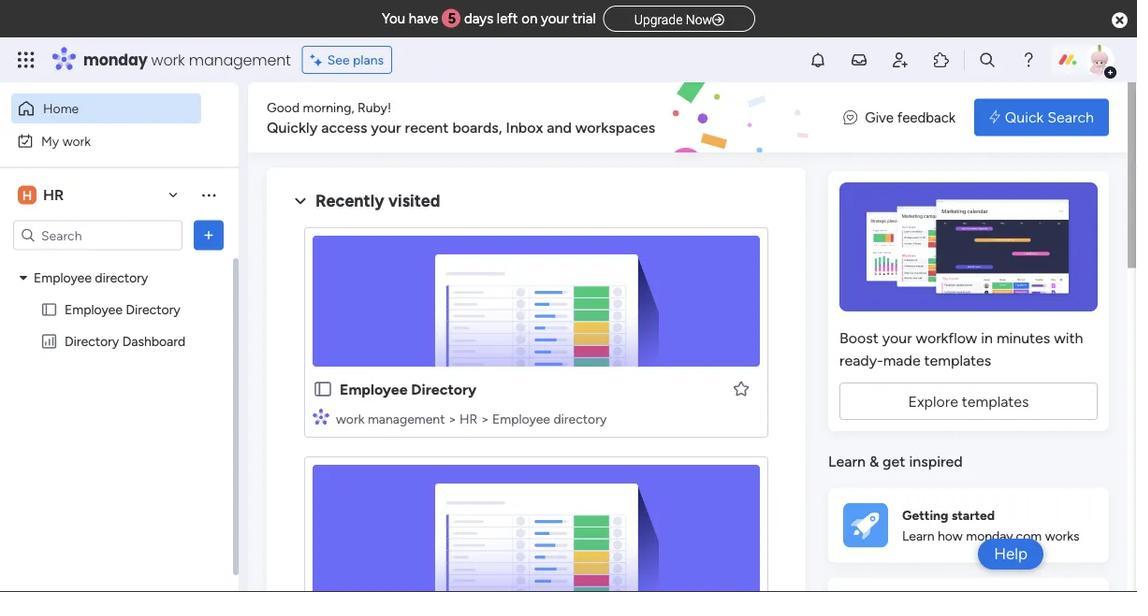 Task type: describe. For each thing, give the bounding box(es) containing it.
upgrade
[[635, 12, 683, 27]]

boost
[[840, 329, 879, 347]]

now
[[686, 12, 713, 27]]

ruby anderson image
[[1086, 45, 1116, 75]]

see
[[328, 52, 350, 68]]

0 horizontal spatial directory
[[65, 334, 119, 350]]

workspace image
[[18, 185, 37, 206]]

employee directory inside list box
[[65, 302, 180, 318]]

5
[[448, 10, 456, 27]]

quick search
[[1006, 109, 1095, 126]]

see plans button
[[302, 46, 393, 74]]

0 horizontal spatial public board image
[[40, 301, 58, 319]]

workspace options image
[[199, 186, 218, 204]]

1 > from the left
[[449, 411, 457, 427]]

select product image
[[17, 51, 36, 69]]

and
[[547, 118, 572, 136]]

made
[[884, 352, 921, 369]]

quick search results list box
[[289, 213, 784, 593]]

feedback
[[898, 109, 956, 126]]

quickly
[[267, 118, 318, 136]]

quick
[[1006, 109, 1045, 126]]

workflow
[[917, 329, 978, 347]]

explore templates
[[909, 393, 1030, 411]]

inbox
[[506, 118, 544, 136]]

your inside boost your workflow in minutes with ready-made templates
[[883, 329, 913, 347]]

learn inside getting started learn how monday.com works
[[903, 529, 935, 545]]

work inside quick search results "list box"
[[336, 411, 365, 427]]

Search in workspace field
[[39, 225, 156, 246]]

employee directory
[[34, 270, 148, 286]]

templates inside button
[[963, 393, 1030, 411]]

left
[[497, 10, 518, 27]]

v2 bolt switch image
[[990, 107, 1001, 128]]

h
[[22, 187, 32, 203]]

2 > from the left
[[481, 411, 489, 427]]

hr inside workspace selection element
[[43, 186, 64, 204]]

you
[[382, 10, 406, 27]]

give feedback
[[866, 109, 956, 126]]

with
[[1055, 329, 1084, 347]]

work for monday
[[151, 49, 185, 70]]

upgrade now link
[[604, 5, 756, 32]]

management inside quick search results "list box"
[[368, 411, 445, 427]]

in
[[982, 329, 994, 347]]

inspired
[[910, 453, 964, 471]]

invite members image
[[892, 51, 910, 69]]

add to favorites image
[[732, 380, 751, 399]]

dapulse rightstroke image
[[713, 13, 725, 27]]

templates inside boost your workflow in minutes with ready-made templates
[[925, 352, 992, 369]]

employee directory inside quick search results "list box"
[[340, 381, 477, 399]]

0 vertical spatial directory
[[126, 302, 180, 318]]

see plans
[[328, 52, 384, 68]]

directory inside quick search results "list box"
[[554, 411, 607, 427]]

notifications image
[[809, 51, 828, 69]]

learn & get inspired
[[829, 453, 964, 471]]

explore templates button
[[840, 383, 1099, 421]]

recent
[[405, 118, 449, 136]]

&
[[870, 453, 880, 471]]

access
[[321, 118, 368, 136]]



Task type: locate. For each thing, give the bounding box(es) containing it.
2 horizontal spatial your
[[883, 329, 913, 347]]

recently visited
[[316, 191, 441, 211]]

explore
[[909, 393, 959, 411]]

your inside good morning, ruby! quickly access your recent boards, inbox and workspaces
[[371, 118, 401, 136]]

my work button
[[11, 126, 201, 156]]

started
[[952, 507, 996, 523]]

list box
[[0, 259, 239, 593]]

0 horizontal spatial directory
[[95, 270, 148, 286]]

home button
[[11, 94, 201, 124]]

monday.com
[[967, 529, 1043, 545]]

getting
[[903, 507, 949, 523]]

directory right public dashboard icon
[[65, 334, 119, 350]]

1 horizontal spatial public board image
[[313, 379, 333, 400]]

employee directory up directory dashboard
[[65, 302, 180, 318]]

0 vertical spatial management
[[189, 49, 291, 70]]

directory up the dashboard
[[126, 302, 180, 318]]

1 horizontal spatial >
[[481, 411, 489, 427]]

1 horizontal spatial management
[[368, 411, 445, 427]]

1 vertical spatial directory
[[554, 411, 607, 427]]

templates right explore
[[963, 393, 1030, 411]]

your up the made
[[883, 329, 913, 347]]

public board image inside quick search results "list box"
[[313, 379, 333, 400]]

trial
[[573, 10, 596, 27]]

help button
[[979, 539, 1044, 570]]

1 vertical spatial employee directory
[[340, 381, 477, 399]]

your right on
[[541, 10, 569, 27]]

directory
[[95, 270, 148, 286], [554, 411, 607, 427]]

0 horizontal spatial >
[[449, 411, 457, 427]]

1 horizontal spatial work
[[151, 49, 185, 70]]

directory
[[126, 302, 180, 318], [65, 334, 119, 350], [412, 381, 477, 399]]

0 vertical spatial employee directory
[[65, 302, 180, 318]]

1 vertical spatial work
[[62, 133, 91, 149]]

directory dashboard
[[65, 334, 186, 350]]

2 vertical spatial directory
[[412, 381, 477, 399]]

0 horizontal spatial learn
[[829, 453, 866, 471]]

1 vertical spatial public board image
[[313, 379, 333, 400]]

0 vertical spatial work
[[151, 49, 185, 70]]

getting started learn how monday.com works
[[903, 507, 1080, 545]]

hr inside quick search results "list box"
[[460, 411, 478, 427]]

on
[[522, 10, 538, 27]]

recently
[[316, 191, 385, 211]]

directory inside list box
[[95, 270, 148, 286]]

hr
[[43, 186, 64, 204], [460, 411, 478, 427]]

learn down getting
[[903, 529, 935, 545]]

0 vertical spatial public board image
[[40, 301, 58, 319]]

ruby!
[[358, 99, 392, 115]]

help image
[[1020, 51, 1039, 69]]

close recently visited image
[[289, 190, 312, 213]]

2 horizontal spatial directory
[[412, 381, 477, 399]]

search everything image
[[979, 51, 997, 69]]

work for my
[[62, 133, 91, 149]]

upgrade now
[[635, 12, 713, 27]]

1 vertical spatial learn
[[903, 529, 935, 545]]

public dashboard image
[[40, 333, 58, 351]]

boards,
[[453, 118, 503, 136]]

templates
[[925, 352, 992, 369], [963, 393, 1030, 411]]

boost your workflow in minutes with ready-made templates
[[840, 329, 1084, 369]]

have
[[409, 10, 439, 27]]

v2 user feedback image
[[844, 107, 858, 128]]

employee
[[34, 270, 92, 286], [65, 302, 123, 318], [340, 381, 408, 399], [493, 411, 551, 427]]

quick search button
[[975, 99, 1110, 136]]

1 horizontal spatial your
[[541, 10, 569, 27]]

work
[[151, 49, 185, 70], [62, 133, 91, 149], [336, 411, 365, 427]]

dapulse close image
[[1113, 11, 1129, 30]]

1 vertical spatial your
[[371, 118, 401, 136]]

management
[[189, 49, 291, 70], [368, 411, 445, 427]]

public board image
[[40, 301, 58, 319], [313, 379, 333, 400]]

monday
[[83, 49, 148, 70]]

visited
[[389, 191, 441, 211]]

good morning, ruby! quickly access your recent boards, inbox and workspaces
[[267, 99, 656, 136]]

work management > hr > employee directory
[[336, 411, 607, 427]]

home
[[43, 101, 79, 117]]

my
[[41, 133, 59, 149]]

options image
[[199, 226, 218, 245]]

1 vertical spatial directory
[[65, 334, 119, 350]]

learn left &
[[829, 453, 866, 471]]

work inside my work button
[[62, 133, 91, 149]]

how
[[939, 529, 964, 545]]

2 vertical spatial your
[[883, 329, 913, 347]]

option
[[0, 261, 239, 265]]

1 vertical spatial templates
[[963, 393, 1030, 411]]

your down the ruby!
[[371, 118, 401, 136]]

give
[[866, 109, 894, 126]]

2 vertical spatial work
[[336, 411, 365, 427]]

0 horizontal spatial work
[[62, 133, 91, 149]]

0 horizontal spatial hr
[[43, 186, 64, 204]]

1 horizontal spatial learn
[[903, 529, 935, 545]]

search
[[1048, 109, 1095, 126]]

1 vertical spatial management
[[368, 411, 445, 427]]

0 vertical spatial templates
[[925, 352, 992, 369]]

directory inside quick search results "list box"
[[412, 381, 477, 399]]

1 vertical spatial hr
[[460, 411, 478, 427]]

inbox image
[[850, 51, 869, 69]]

your
[[541, 10, 569, 27], [371, 118, 401, 136], [883, 329, 913, 347]]

list box containing employee directory
[[0, 259, 239, 593]]

good
[[267, 99, 300, 115]]

workspace selection element
[[18, 184, 67, 207]]

caret down image
[[20, 272, 27, 285]]

ready-
[[840, 352, 884, 369]]

2 horizontal spatial work
[[336, 411, 365, 427]]

days
[[464, 10, 494, 27]]

getting started element
[[829, 488, 1110, 563]]

0 horizontal spatial management
[[189, 49, 291, 70]]

get
[[883, 453, 906, 471]]

learn
[[829, 453, 866, 471], [903, 529, 935, 545]]

1 horizontal spatial hr
[[460, 411, 478, 427]]

you have 5 days left on your trial
[[382, 10, 596, 27]]

1 horizontal spatial directory
[[126, 302, 180, 318]]

minutes
[[997, 329, 1051, 347]]

0 vertical spatial learn
[[829, 453, 866, 471]]

0 horizontal spatial employee directory
[[65, 302, 180, 318]]

plans
[[353, 52, 384, 68]]

employee directory up work management > hr > employee directory
[[340, 381, 477, 399]]

0 vertical spatial hr
[[43, 186, 64, 204]]

1 horizontal spatial directory
[[554, 411, 607, 427]]

help
[[995, 545, 1028, 564]]

0 vertical spatial your
[[541, 10, 569, 27]]

templates image image
[[846, 183, 1093, 312]]

monday work management
[[83, 49, 291, 70]]

templates down workflow
[[925, 352, 992, 369]]

employee directory
[[65, 302, 180, 318], [340, 381, 477, 399]]

directory up work management > hr > employee directory
[[412, 381, 477, 399]]

apps image
[[933, 51, 952, 69]]

>
[[449, 411, 457, 427], [481, 411, 489, 427]]

dashboard
[[122, 334, 186, 350]]

morning,
[[303, 99, 355, 115]]

works
[[1046, 529, 1080, 545]]

my work
[[41, 133, 91, 149]]

1 horizontal spatial employee directory
[[340, 381, 477, 399]]

0 horizontal spatial your
[[371, 118, 401, 136]]

workspaces
[[576, 118, 656, 136]]

0 vertical spatial directory
[[95, 270, 148, 286]]



Task type: vqa. For each thing, say whether or not it's contained in the screenshot.
topmost "option"
no



